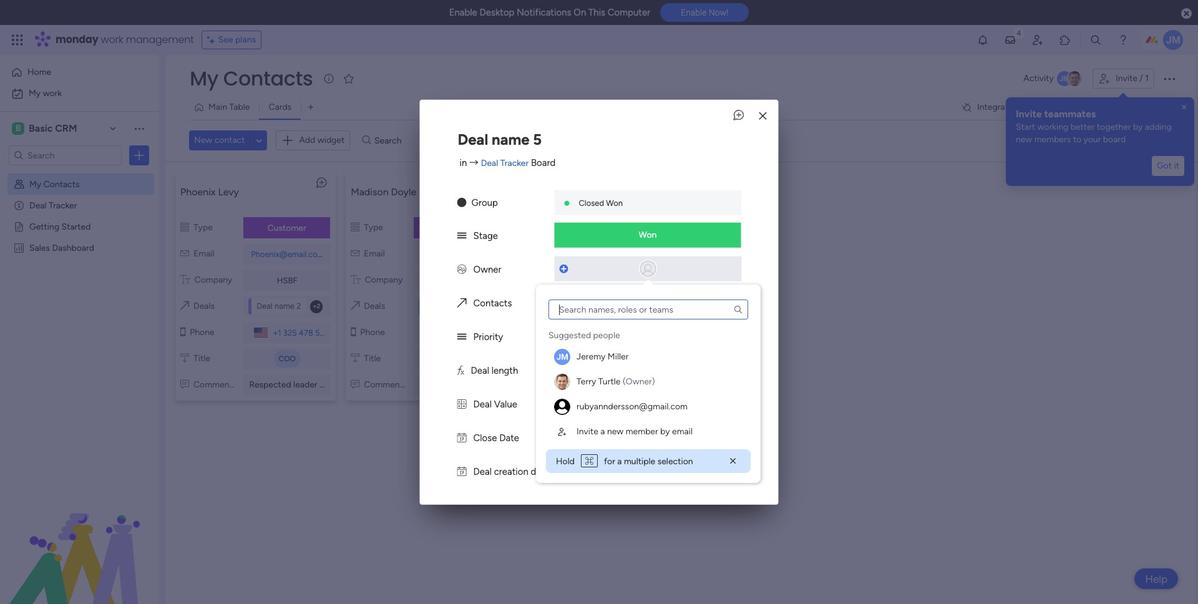 Task type: locate. For each thing, give the bounding box(es) containing it.
$89,000
[[632, 399, 664, 408]]

comments right v2 small long text column icon
[[364, 379, 407, 390]]

see plans
[[218, 34, 256, 45]]

phone right 0499
[[531, 327, 556, 337]]

1 title from the left
[[194, 353, 210, 364]]

tracker down arrow down icon on the left of the page
[[500, 158, 529, 168]]

1 vertical spatial invite
[[1016, 108, 1042, 120]]

members
[[1035, 134, 1071, 145]]

company right dapulse text column image
[[194, 274, 232, 285]]

v2 status outline image down madison
[[351, 222, 360, 233]]

phone for phoenix@email.com
[[190, 327, 215, 337]]

2 customer from the left
[[438, 222, 477, 233]]

deal for deal value
[[473, 398, 492, 410]]

days
[[654, 365, 672, 374]]

deal for deal tracker
[[29, 200, 47, 210]]

management
[[126, 32, 194, 47]]

adding
[[1145, 122, 1172, 132]]

contact
[[215, 135, 245, 146]]

my contacts up deal tracker
[[29, 179, 80, 189]]

enable left desktop
[[449, 7, 477, 18]]

enable inside button
[[681, 8, 707, 18]]

1 vertical spatial phoenix levy
[[626, 297, 674, 307]]

2 horizontal spatial company
[[536, 274, 573, 285]]

2023
[[654, 466, 673, 476]]

1 horizontal spatial type
[[364, 222, 383, 233]]

2 horizontal spatial phone
[[531, 327, 556, 337]]

v2 status image left 722 at the left of the page
[[457, 331, 467, 342]]

1 horizontal spatial levy
[[657, 297, 674, 307]]

[object object] element
[[549, 345, 748, 370], [549, 370, 748, 395], [549, 395, 748, 419], [549, 419, 748, 444]]

name up 854
[[456, 301, 476, 311]]

dialog
[[536, 285, 761, 483]]

Search field
[[371, 132, 409, 149]]

1 vertical spatial new
[[607, 426, 624, 437]]

0 horizontal spatial contacts
[[43, 179, 80, 189]]

company right dapulse text column icon
[[365, 274, 403, 285]]

1 phone from the left
[[190, 327, 215, 337]]

phoenix levy down inc
[[626, 297, 674, 307]]

by left adding
[[1134, 122, 1143, 132]]

1 horizontal spatial 1
[[1146, 73, 1149, 84]]

v2 board relation small image down dapulse text column icon
[[351, 301, 360, 311]]

0 vertical spatial close image
[[1180, 102, 1190, 112]]

0 vertical spatial won
[[606, 198, 623, 207]]

tracker up the getting started
[[49, 200, 77, 210]]

v2 mobile phone image for phoenix@email.com
[[180, 327, 186, 337]]

invite inside button
[[1116, 73, 1138, 84]]

1 horizontal spatial v2 status outline image
[[351, 222, 360, 233]]

deal tracker link
[[481, 158, 529, 168]]

name up in → deal tracker board at the top left of the page
[[492, 130, 530, 148]]

0 vertical spatial my contacts
[[190, 64, 313, 92]]

1 +1 from the left
[[273, 328, 281, 337]]

close image right selection on the bottom right
[[727, 455, 740, 468]]

1 horizontal spatial company
[[365, 274, 403, 285]]

won up the leilani@email.com link
[[639, 230, 657, 240]]

tree grid
[[549, 325, 748, 444]]

2 email from the left
[[364, 248, 385, 259]]

1 email from the left
[[193, 248, 214, 259]]

v2 status outline image for madison@email.com
[[351, 222, 360, 233]]

0 horizontal spatial title
[[194, 353, 210, 364]]

1 horizontal spatial phone
[[360, 327, 385, 337]]

row group
[[170, 167, 1194, 410]]

v2 status image for priority
[[457, 331, 467, 342]]

v2 mobile phone image up small dropdown column outline icon
[[180, 327, 186, 337]]

v2 function image
[[457, 365, 464, 376]]

a
[[601, 426, 605, 437], [618, 456, 622, 467]]

v2 board relation small image down dapulse text column image
[[180, 301, 189, 311]]

my work
[[29, 88, 62, 99]]

2 [object object] element from the top
[[549, 370, 748, 395]]

contacts inside list box
[[43, 179, 80, 189]]

0 horizontal spatial phoenix levy
[[180, 186, 239, 198]]

invite teammates start working better together by adding new members to your board
[[1016, 108, 1172, 145]]

0 horizontal spatial v2 board relation small image
[[180, 301, 189, 311]]

add view image
[[308, 103, 313, 112]]

now!
[[709, 8, 729, 18]]

alert containing hold
[[546, 449, 751, 473]]

deal inside list box
[[29, 200, 47, 210]]

contacts up deal tracker
[[43, 179, 80, 189]]

0 vertical spatial phoenix
[[180, 186, 216, 198]]

2 horizontal spatial contacts
[[473, 297, 512, 309]]

/
[[1140, 73, 1143, 84]]

table
[[229, 102, 250, 112]]

name inside deal name 5 dialog
[[492, 130, 530, 148]]

invite / 1
[[1116, 73, 1149, 84]]

name for 5
[[492, 130, 530, 148]]

dapulse close image
[[1182, 7, 1192, 20]]

312
[[624, 328, 637, 337]]

1 vertical spatial phoenix
[[626, 297, 655, 307]]

contacts up 0499
[[473, 297, 512, 309]]

comments for phoenix@email.com
[[194, 379, 237, 390]]

3 deals from the left
[[535, 301, 556, 311]]

email for phoenix@email.com
[[193, 248, 214, 259]]

2 type from the left
[[364, 222, 383, 233]]

type
[[194, 222, 213, 233], [364, 222, 383, 233], [535, 222, 554, 233]]

new
[[194, 135, 212, 146]]

v2 email column image
[[180, 248, 189, 259], [351, 248, 360, 259]]

phoenix down inc
[[626, 297, 655, 307]]

my work link
[[7, 84, 152, 104]]

customer for madison@email.com
[[438, 222, 477, 233]]

1 inside the invite / 1 button
[[1146, 73, 1149, 84]]

2 horizontal spatial comments
[[535, 379, 578, 390]]

[object object] element containing terry turtle
[[549, 370, 748, 395]]

phone for madison@email.com
[[360, 327, 385, 337]]

0 horizontal spatial customer
[[268, 222, 306, 233]]

dapulse date column image
[[457, 466, 467, 477]]

activity button
[[1019, 69, 1088, 89]]

madison
[[351, 186, 389, 198]]

phoenix@email.com link
[[249, 249, 327, 258]]

monday marketplace image
[[1059, 34, 1072, 46]]

teammates
[[1045, 108, 1096, 120]]

jeremy miller
[[577, 351, 629, 362]]

tracker inside in → deal tracker board
[[500, 158, 529, 168]]

1 horizontal spatial phoenix levy
[[626, 297, 674, 307]]

none search field inside list box
[[549, 300, 748, 320]]

1 horizontal spatial email
[[364, 248, 385, 259]]

madison doyle
[[351, 186, 417, 198]]

1 customer from the left
[[268, 222, 306, 233]]

3 comments from the left
[[535, 379, 578, 390]]

close image up it on the right
[[1180, 102, 1190, 112]]

phone
[[190, 327, 215, 337], [360, 327, 385, 337], [531, 327, 556, 337]]

person
[[436, 135, 462, 146]]

0 horizontal spatial +1
[[273, 328, 281, 337]]

by right 24 on the right bottom of page
[[661, 426, 670, 437]]

1 horizontal spatial tracker
[[500, 158, 529, 168]]

v2 email column image for phoenix@email.com
[[180, 248, 189, 259]]

deal up people
[[598, 301, 614, 311]]

0 horizontal spatial invite
[[577, 426, 599, 437]]

option
[[0, 173, 159, 175]]

small dropdown column outline image
[[351, 353, 360, 364]]

0 vertical spatial by
[[1134, 122, 1143, 132]]

1 vertical spatial v2 status image
[[457, 331, 467, 342]]

enable left the now!
[[681, 8, 707, 18]]

v2 board relation small image
[[457, 297, 467, 309]]

1 horizontal spatial customer
[[438, 222, 477, 233]]

add
[[299, 135, 315, 145]]

1 v2 mobile phone image from the left
[[180, 327, 186, 337]]

2 v2 status image from the top
[[457, 331, 467, 342]]

1 v2 status outline image from the left
[[180, 222, 189, 233]]

levy right 3
[[657, 297, 674, 307]]

angle down image
[[256, 136, 262, 145]]

work right monday
[[101, 32, 123, 47]]

1 horizontal spatial invite
[[1016, 108, 1042, 120]]

deal right dapulse numbers column icon
[[473, 398, 492, 410]]

1 horizontal spatial deals
[[364, 301, 385, 311]]

close image
[[759, 111, 767, 121]]

0 horizontal spatial work
[[43, 88, 62, 99]]

0 horizontal spatial my contacts
[[29, 179, 80, 189]]

customer up phoenix@email.com link
[[268, 222, 306, 233]]

2 horizontal spatial deals
[[535, 301, 556, 311]]

invite up start
[[1016, 108, 1042, 120]]

comments right v2 small long text column image
[[194, 379, 237, 390]]

name left 2
[[275, 301, 295, 311]]

arrow down image
[[518, 133, 533, 148]]

help button
[[1135, 569, 1179, 589]]

1 horizontal spatial +1
[[443, 328, 452, 337]]

deal right →
[[481, 158, 498, 168]]

0 horizontal spatial 1
[[478, 301, 481, 311]]

1 horizontal spatial work
[[101, 32, 123, 47]]

1 vertical spatial 1
[[478, 301, 481, 311]]

0 horizontal spatial close image
[[727, 455, 740, 468]]

v2 status image for stage
[[457, 230, 467, 241]]

work inside my work option
[[43, 88, 62, 99]]

2 title from the left
[[364, 353, 381, 364]]

deal left 2
[[257, 301, 273, 311]]

1 right /
[[1146, 73, 1149, 84]]

alert
[[546, 449, 751, 473]]

monday
[[56, 32, 98, 47]]

comments
[[194, 379, 237, 390], [364, 379, 407, 390], [535, 379, 578, 390]]

v2 status outline image
[[180, 222, 189, 233], [351, 222, 360, 233]]

0 horizontal spatial comments
[[194, 379, 237, 390]]

0 horizontal spatial v2 mobile phone image
[[180, 327, 186, 337]]

phoenix inside row group
[[180, 186, 216, 198]]

0 horizontal spatial type
[[194, 222, 213, 233]]

v2 small long text column image
[[180, 379, 189, 390]]

title right small dropdown column outline image
[[364, 353, 381, 364]]

478
[[299, 328, 313, 337]]

4 image
[[1014, 26, 1025, 40]]

lottie animation image
[[0, 478, 159, 604]]

1 v2 email column image from the left
[[180, 248, 189, 259]]

won right the "closed"
[[606, 198, 623, 207]]

v2 email column image up dapulse text column icon
[[351, 248, 360, 259]]

deal up getting at the top left
[[29, 200, 47, 210]]

phoenix levy down the new
[[180, 186, 239, 198]]

1 horizontal spatial my contacts
[[190, 64, 313, 92]]

v2 email column image up dapulse text column image
[[180, 248, 189, 259]]

public dashboard image
[[13, 242, 25, 253]]

1 horizontal spatial new
[[1016, 134, 1033, 145]]

325
[[283, 328, 297, 337]]

1 horizontal spatial a
[[618, 456, 622, 467]]

jeremy miller image
[[1164, 30, 1184, 50]]

deal value
[[473, 398, 517, 410]]

leilani@email.com link
[[592, 249, 665, 258]]

close image inside dialog
[[727, 455, 740, 468]]

a right for
[[618, 456, 622, 467]]

work for my
[[43, 88, 62, 99]]

v2 board relation small image
[[180, 301, 189, 311], [351, 301, 360, 311]]

my contacts
[[190, 64, 313, 92], [29, 179, 80, 189]]

0 horizontal spatial tracker
[[49, 200, 77, 210]]

2 horizontal spatial +1
[[614, 328, 622, 337]]

add widget
[[299, 135, 345, 145]]

title down suggested at the bottom left of page
[[535, 353, 551, 364]]

v2 status outline image up dapulse text column image
[[180, 222, 189, 233]]

0 vertical spatial invite
[[1116, 73, 1138, 84]]

1
[[1146, 73, 1149, 84], [478, 301, 481, 311]]

in
[[460, 157, 467, 168]]

1 horizontal spatial v2 mobile phone image
[[351, 327, 356, 337]]

2 vertical spatial contacts
[[473, 297, 512, 309]]

phone right 5698
[[360, 327, 385, 337]]

deal up →
[[458, 130, 488, 148]]

2 v2 email column image from the left
[[351, 248, 360, 259]]

add to favorites image
[[343, 72, 355, 85]]

working
[[1038, 122, 1069, 132]]

deal name 1
[[438, 301, 481, 311]]

0 horizontal spatial deals
[[194, 301, 215, 311]]

help image
[[1117, 34, 1130, 46]]

1 vertical spatial a
[[618, 456, 622, 467]]

v2 mobile phone image up small dropdown column outline image
[[351, 327, 356, 337]]

1 vertical spatial by
[[661, 426, 670, 437]]

a for invite
[[601, 426, 605, 437]]

[object object] element containing invite a new member by email
[[549, 419, 748, 444]]

sales dashboard
[[29, 242, 94, 253]]

workspace selection element
[[12, 121, 79, 136]]

company down the dapulse addbtn image
[[536, 274, 573, 285]]

getting started
[[29, 221, 91, 232]]

1 v2 board relation small image from the left
[[180, 301, 189, 311]]

email
[[193, 248, 214, 259], [364, 248, 385, 259], [535, 248, 556, 259]]

pear inc
[[614, 276, 643, 285]]

⌘
[[585, 456, 594, 467]]

2 deals from the left
[[364, 301, 385, 311]]

2 v2 mobile phone image from the left
[[351, 327, 356, 337]]

close image
[[1180, 102, 1190, 112], [727, 455, 740, 468]]

0 horizontal spatial new
[[607, 426, 624, 437]]

0 vertical spatial 1
[[1146, 73, 1149, 84]]

2 vertical spatial invite
[[577, 426, 599, 437]]

row group containing phoenix levy
[[170, 167, 1194, 410]]

my up the main
[[190, 64, 218, 92]]

got
[[1157, 160, 1172, 171]]

work down home at top
[[43, 88, 62, 99]]

invite left /
[[1116, 73, 1138, 84]]

v2 multiple person column image
[[457, 264, 467, 275]]

owner
[[473, 264, 502, 275]]

0 vertical spatial work
[[101, 32, 123, 47]]

home link
[[7, 62, 152, 82]]

+1 left 312
[[614, 328, 622, 337]]

comments down jeremy
[[535, 379, 578, 390]]

alert inside dialog
[[546, 449, 751, 473]]

company for madison@email.com
[[365, 274, 403, 285]]

home
[[27, 67, 51, 77]]

value
[[494, 398, 517, 410]]

0 horizontal spatial levy
[[218, 186, 239, 198]]

customer down v2 sun icon
[[438, 222, 477, 233]]

rubyanndersson@gmail.com
[[577, 401, 688, 412]]

deal right v2 function icon
[[471, 365, 489, 376]]

1 horizontal spatial comments
[[364, 379, 407, 390]]

1 vertical spatial contacts
[[43, 179, 80, 189]]

0 horizontal spatial phone
[[190, 327, 215, 337]]

show board description image
[[322, 72, 337, 85]]

0 horizontal spatial list box
[[0, 171, 159, 427]]

dec 24, 2023
[[624, 466, 673, 476]]

2 horizontal spatial title
[[535, 353, 551, 364]]

24
[[651, 432, 660, 442]]

0 vertical spatial phoenix levy
[[180, 186, 239, 198]]

levy down the contact
[[218, 186, 239, 198]]

contacts up cards
[[223, 64, 313, 92]]

2 horizontal spatial type
[[535, 222, 554, 233]]

phone down dapulse text column image
[[190, 327, 215, 337]]

2 v2 status outline image from the left
[[351, 222, 360, 233]]

0 vertical spatial tracker
[[500, 158, 529, 168]]

0 vertical spatial levy
[[218, 186, 239, 198]]

v2 mobile phone image
[[180, 327, 186, 337], [351, 327, 356, 337]]

+1 left 325
[[273, 328, 281, 337]]

1 v2 status image from the top
[[457, 230, 467, 241]]

close
[[473, 432, 497, 443]]

1 comments from the left
[[194, 379, 237, 390]]

dapulse addbtn image
[[560, 265, 567, 272]]

2 phone from the left
[[360, 327, 385, 337]]

1 vertical spatial levy
[[657, 297, 674, 307]]

+1 left 854
[[443, 328, 452, 337]]

0 horizontal spatial by
[[661, 426, 670, 437]]

+1
[[273, 328, 281, 337], [443, 328, 452, 337], [614, 328, 622, 337]]

tracker inside list box
[[49, 200, 77, 210]]

tracker
[[500, 158, 529, 168], [49, 200, 77, 210]]

3 +1 from the left
[[614, 328, 622, 337]]

deal for deal length
[[471, 365, 489, 376]]

1 horizontal spatial phoenix
[[626, 297, 655, 307]]

4 [object object] element from the top
[[549, 419, 748, 444]]

started
[[62, 221, 91, 232]]

1 type from the left
[[194, 222, 213, 233]]

0 vertical spatial a
[[601, 426, 605, 437]]

0 horizontal spatial company
[[194, 274, 232, 285]]

type for madison@email.com
[[364, 222, 383, 233]]

new
[[1016, 134, 1033, 145], [607, 426, 624, 437]]

Search for content search field
[[549, 300, 748, 320]]

1 horizontal spatial enable
[[681, 8, 707, 18]]

company
[[194, 274, 232, 285], [365, 274, 403, 285], [536, 274, 573, 285]]

invite up '⌘'
[[577, 426, 599, 437]]

my
[[190, 64, 218, 92], [29, 88, 41, 99], [29, 179, 41, 189]]

phoenix levy
[[180, 186, 239, 198], [626, 297, 674, 307]]

0 vertical spatial contacts
[[223, 64, 313, 92]]

2 comments from the left
[[364, 379, 407, 390]]

invite for /
[[1116, 73, 1138, 84]]

list box
[[0, 171, 159, 427], [546, 300, 751, 444]]

v2 status image
[[457, 230, 467, 241], [457, 331, 467, 342]]

inc
[[632, 276, 643, 285]]

My Contacts field
[[187, 64, 316, 92]]

1 horizontal spatial list box
[[546, 300, 751, 444]]

2 v2 board relation small image from the left
[[351, 301, 360, 311]]

1 [object object] element from the top
[[549, 345, 748, 370]]

sort board by any column image
[[536, 134, 556, 147]]

invite teammates heading
[[1016, 107, 1185, 121]]

2 company from the left
[[365, 274, 403, 285]]

2 horizontal spatial invite
[[1116, 73, 1138, 84]]

deal for deal name 2
[[257, 301, 273, 311]]

31 total days
[[625, 365, 672, 374]]

1 horizontal spatial v2 email column image
[[351, 248, 360, 259]]

0 horizontal spatial v2 status outline image
[[180, 222, 189, 233]]

1 vertical spatial close image
[[727, 455, 740, 468]]

phoenix levy inside deal name 5 dialog
[[626, 297, 674, 307]]

0 vertical spatial v2 status image
[[457, 230, 467, 241]]

1 company from the left
[[194, 274, 232, 285]]

1 horizontal spatial contacts
[[223, 64, 313, 92]]

add widget button
[[276, 130, 350, 150]]

0 horizontal spatial enable
[[449, 7, 477, 18]]

1 horizontal spatial v2 board relation small image
[[351, 301, 360, 311]]

turtle
[[598, 376, 621, 387]]

3 [object object] element from the top
[[549, 395, 748, 419]]

1 vertical spatial tracker
[[49, 200, 77, 210]]

[object object] element containing jeremy miller
[[549, 345, 748, 370]]

hsbf
[[277, 276, 297, 285]]

3 email from the left
[[535, 248, 556, 259]]

None search field
[[549, 300, 748, 320]]

phoenix down the new
[[180, 186, 216, 198]]

my down home at top
[[29, 88, 41, 99]]

0 horizontal spatial v2 email column image
[[180, 248, 189, 259]]

new left member
[[607, 426, 624, 437]]

invite for a
[[577, 426, 599, 437]]

deal creation date
[[473, 466, 550, 477]]

multiple
[[624, 456, 656, 467]]

name left 3
[[616, 301, 636, 311]]

deal left v2 board relation small image
[[438, 301, 454, 311]]

0 horizontal spatial email
[[193, 248, 214, 259]]

1 for deal name 1
[[478, 301, 481, 311]]

1 vertical spatial work
[[43, 88, 62, 99]]

1 horizontal spatial by
[[1134, 122, 1143, 132]]

deal right dapulse date column icon
[[473, 466, 492, 477]]

suggested people row
[[549, 325, 620, 342]]

v2 status image up madison@email.com
[[457, 230, 467, 241]]

new down start
[[1016, 134, 1033, 145]]

v2 status outline image for phoenix@email.com
[[180, 222, 189, 233]]

0 vertical spatial new
[[1016, 134, 1033, 145]]

2 horizontal spatial email
[[535, 248, 556, 259]]

invite inside invite teammates start working better together by adding new members to your board
[[1016, 108, 1042, 120]]

new inside [object object] "element"
[[607, 426, 624, 437]]

title right small dropdown column outline icon
[[194, 353, 210, 364]]

0 horizontal spatial a
[[601, 426, 605, 437]]

a up for
[[601, 426, 605, 437]]

31
[[625, 365, 632, 374]]

list box containing my contacts
[[0, 171, 159, 427]]

1 deals from the left
[[194, 301, 215, 311]]

1 horizontal spatial title
[[364, 353, 381, 364]]

levy
[[218, 186, 239, 198], [657, 297, 674, 307]]

contacts
[[223, 64, 313, 92], [43, 179, 80, 189], [473, 297, 512, 309]]

1 horizontal spatial won
[[639, 230, 657, 240]]

integrate
[[977, 102, 1013, 112]]

my contacts up table
[[190, 64, 313, 92]]

1 right v2 board relation small image
[[478, 301, 481, 311]]

0 horizontal spatial phoenix
[[180, 186, 216, 198]]



Task type: vqa. For each thing, say whether or not it's contained in the screenshot.


Task type: describe. For each thing, give the bounding box(es) containing it.
widget
[[318, 135, 345, 145]]

date
[[499, 432, 519, 443]]

+1 854 722 0499
[[443, 328, 505, 337]]

3 title from the left
[[535, 353, 551, 364]]

2541
[[654, 328, 672, 337]]

small dropdown column outline image
[[180, 353, 189, 364]]

Search in workspace field
[[26, 148, 104, 163]]

plans
[[235, 34, 256, 45]]

my inside option
[[29, 88, 41, 99]]

enable desktop notifications on this computer
[[449, 7, 651, 18]]

v2 board relation small image for phoenix@email.com
[[180, 301, 189, 311]]

3 company from the left
[[536, 274, 573, 285]]

deal name 5
[[458, 130, 542, 148]]

jan
[[636, 432, 649, 442]]

+1 for leilani krause
[[614, 328, 622, 337]]

leilani krause
[[521, 186, 582, 198]]

leilani
[[521, 186, 550, 198]]

invite members image
[[1032, 34, 1044, 46]]

phoenix inside deal name 5 dialog
[[626, 297, 655, 307]]

v2 email column image for madison@email.com
[[351, 248, 360, 259]]

deal inside in → deal tracker board
[[481, 158, 498, 168]]

deal length
[[471, 365, 518, 376]]

it
[[1174, 160, 1180, 171]]

home option
[[7, 62, 152, 82]]

deals for madison@email.com
[[364, 301, 385, 311]]

deal for deal name 1
[[438, 301, 454, 311]]

sales
[[29, 242, 50, 253]]

madison@email.com link
[[419, 249, 500, 258]]

this
[[589, 7, 606, 18]]

1 horizontal spatial close image
[[1180, 102, 1190, 112]]

cards
[[269, 102, 292, 112]]

v2 sun image
[[457, 197, 467, 208]]

deal tracker
[[29, 200, 77, 210]]

notifications image
[[977, 34, 989, 46]]

search everything image
[[1090, 34, 1102, 46]]

24,
[[640, 466, 652, 476]]

deals for phoenix@email.com
[[194, 301, 215, 311]]

enable now! button
[[661, 3, 749, 22]]

work for monday
[[101, 32, 123, 47]]

deal for deal creation date
[[473, 466, 492, 477]]

company for phoenix@email.com
[[194, 274, 232, 285]]

customer for phoenix@email.com
[[268, 222, 306, 233]]

v2 mobile phone image for madison@email.com
[[351, 327, 356, 337]]

basic
[[29, 122, 53, 134]]

v2 search image
[[362, 134, 371, 148]]

+1 312 563 2541 link
[[609, 325, 672, 340]]

list box containing suggested people
[[546, 300, 751, 444]]

1 vertical spatial won
[[639, 230, 657, 240]]

v2 board relation small image for madison@email.com
[[351, 301, 360, 311]]

filter
[[494, 135, 513, 146]]

start
[[1016, 122, 1036, 132]]

dapulse numbers column image
[[457, 398, 467, 410]]

partner
[[614, 222, 642, 233]]

update feed image
[[1004, 34, 1017, 46]]

enable now!
[[681, 8, 729, 18]]

to
[[1073, 134, 1082, 145]]

cards button
[[259, 97, 301, 117]]

deal name 2
[[257, 301, 301, 311]]

leilani@email.com
[[594, 249, 662, 258]]

closed
[[579, 198, 604, 207]]

length
[[492, 365, 518, 376]]

got it
[[1157, 160, 1180, 171]]

5698
[[315, 328, 334, 337]]

my work option
[[7, 84, 152, 104]]

phoenix levy inside row group
[[180, 186, 239, 198]]

main table
[[208, 102, 250, 112]]

name for 3
[[616, 301, 636, 311]]

levy inside deal name 5 dialog
[[657, 297, 674, 307]]

1 vertical spatial my contacts
[[29, 179, 80, 189]]

email for madison@email.com
[[364, 248, 385, 259]]

crm
[[55, 122, 77, 134]]

deal name 3
[[598, 301, 642, 311]]

integrate button
[[956, 94, 1077, 120]]

deal name 5 dialog
[[420, 100, 779, 505]]

member
[[626, 426, 658, 437]]

enable for enable desktop notifications on this computer
[[449, 7, 477, 18]]

v2 small long text column image
[[351, 379, 360, 390]]

jeremy
[[577, 351, 606, 362]]

desktop
[[480, 7, 515, 18]]

enable for enable now!
[[681, 8, 707, 18]]

see
[[218, 34, 233, 45]]

for
[[604, 456, 615, 467]]

+1 325 478 5698 link
[[268, 325, 334, 340]]

cio
[[622, 354, 635, 363]]

krause
[[552, 186, 582, 198]]

5
[[533, 130, 542, 148]]

in → deal tracker board
[[460, 157, 556, 168]]

filter button
[[474, 131, 533, 151]]

contacts inside deal name 5 dialog
[[473, 297, 512, 309]]

deal for deal name 3
[[598, 301, 614, 311]]

+1 325 478 5698
[[273, 328, 334, 337]]

dapulse text column image
[[351, 274, 361, 285]]

new inside invite teammates start working better together by adding new members to your board
[[1016, 134, 1033, 145]]

invite for teammates
[[1016, 108, 1042, 120]]

deal for deal name 5
[[458, 130, 488, 148]]

1 for invite / 1
[[1146, 73, 1149, 84]]

madison@email.com
[[422, 249, 497, 258]]

854
[[454, 328, 468, 337]]

select product image
[[11, 34, 24, 46]]

dashboard
[[52, 242, 94, 253]]

activity
[[1024, 73, 1054, 84]]

3 type from the left
[[535, 222, 554, 233]]

public board image
[[13, 220, 25, 232]]

close date
[[473, 432, 519, 443]]

dec
[[624, 466, 638, 476]]

main table button
[[189, 97, 259, 117]]

tree grid containing suggested people
[[549, 325, 748, 444]]

main
[[208, 102, 227, 112]]

dapulse text column image
[[180, 274, 190, 285]]

3
[[638, 301, 642, 311]]

3 phone from the left
[[531, 327, 556, 337]]

terry
[[577, 376, 596, 387]]

person button
[[416, 131, 470, 151]]

search image
[[733, 305, 743, 315]]

name for 2
[[275, 301, 295, 311]]

a for for
[[618, 456, 622, 467]]

date
[[531, 466, 550, 477]]

name for 1
[[456, 301, 476, 311]]

group
[[472, 197, 498, 208]]

workspace image
[[12, 122, 24, 135]]

your
[[1084, 134, 1101, 145]]

(owner)
[[623, 376, 655, 387]]

0 horizontal spatial won
[[606, 198, 623, 207]]

levy inside row group
[[218, 186, 239, 198]]

basic crm
[[29, 122, 77, 134]]

suggested
[[549, 330, 591, 341]]

dialog containing suggested people
[[536, 285, 761, 483]]

priority
[[473, 331, 503, 342]]

type for phoenix@email.com
[[194, 222, 213, 233]]

title for phoenix@email.com
[[194, 353, 210, 364]]

by inside invite teammates start working better together by adding new members to your board
[[1134, 122, 1143, 132]]

my up deal tracker
[[29, 179, 41, 189]]

[object object] element containing rubyanndersson@gmail.com
[[549, 395, 748, 419]]

total
[[634, 365, 652, 374]]

b
[[15, 123, 21, 134]]

together
[[1097, 122, 1131, 132]]

+1 for phoenix levy
[[273, 328, 281, 337]]

dapulse date column image
[[457, 432, 467, 443]]

better
[[1071, 122, 1095, 132]]

2 +1 from the left
[[443, 328, 452, 337]]

people
[[593, 330, 620, 341]]

comments for madison@email.com
[[364, 379, 407, 390]]

lottie animation element
[[0, 478, 159, 604]]

0499
[[486, 328, 505, 337]]

coo
[[279, 354, 296, 363]]

email
[[672, 426, 693, 437]]

computer
[[608, 7, 651, 18]]

title for madison@email.com
[[364, 353, 381, 364]]



